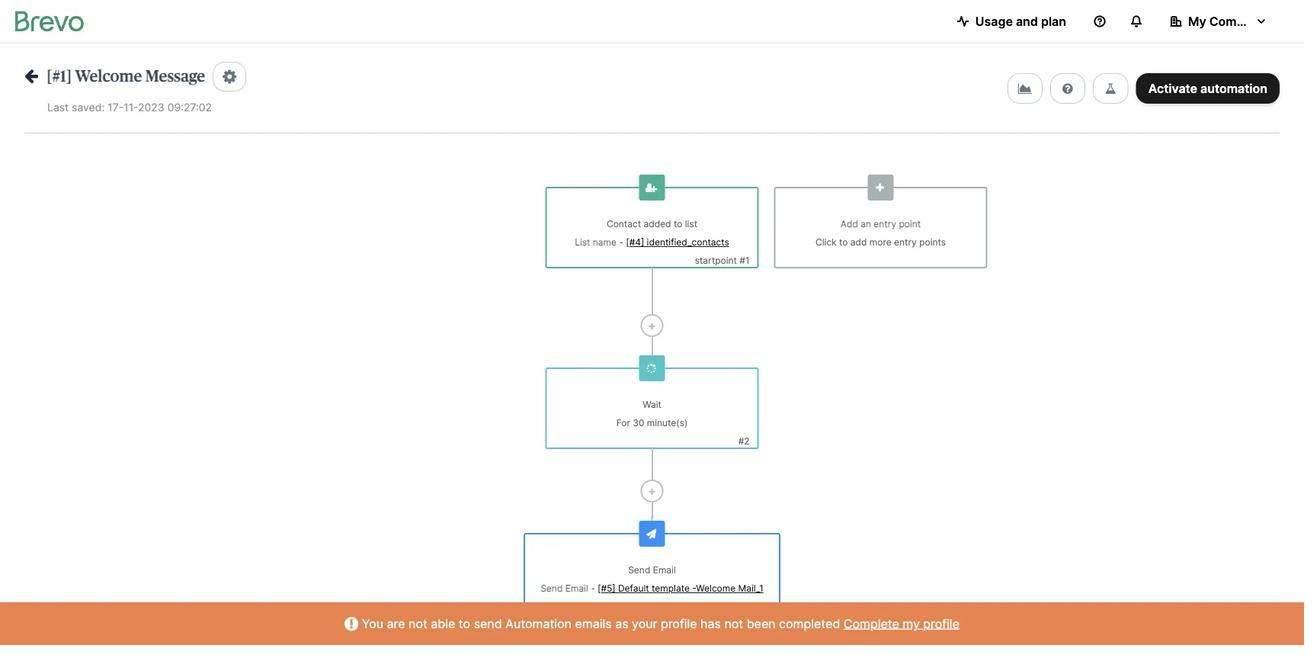 Task type: describe. For each thing, give the bounding box(es) containing it.
contact added to list list name - [#4] identified_contacts startpoint #1
[[575, 218, 750, 266]]

automation
[[1201, 81, 1268, 96]]

been
[[747, 616, 776, 631]]

are
[[387, 616, 405, 631]]

send email send email - [#5] default template -welcome mail_1 #3
[[541, 565, 772, 612]]

saved:
[[72, 101, 105, 114]]

[#4] identified_contacts link
[[626, 237, 730, 248]]

last saved: 17-11-2023 09:27:02
[[47, 101, 212, 114]]

add
[[841, 218, 859, 230]]

automation
[[506, 616, 572, 631]]

point
[[899, 218, 921, 230]]

flask image
[[1106, 82, 1117, 95]]

message
[[146, 68, 205, 84]]

add an entry point click to add more entry points
[[816, 218, 946, 248]]

emails
[[575, 616, 612, 631]]

09:27:02
[[168, 101, 212, 114]]

[#5] default template -welcome mail_1 link
[[598, 583, 764, 594]]

area chart image
[[1019, 82, 1033, 95]]

my
[[903, 616, 920, 631]]

0 vertical spatial email
[[653, 565, 676, 576]]

2023
[[138, 101, 165, 114]]

for
[[617, 418, 631, 429]]

my company button
[[1158, 6, 1280, 37]]

you
[[362, 616, 384, 631]]

as
[[616, 616, 629, 631]]

2 vertical spatial to
[[459, 616, 471, 631]]

minute(s)
[[647, 418, 688, 429]]

usage and plan button
[[945, 6, 1079, 37]]

list
[[685, 218, 698, 230]]

#2
[[739, 436, 750, 447]]

[#1]                             welcome message
[[47, 68, 205, 84]]

1 vertical spatial send
[[541, 583, 563, 594]]

added
[[644, 218, 672, 230]]

and
[[1016, 14, 1039, 29]]

- inside contact added to list list name - [#4] identified_contacts startpoint #1
[[620, 237, 624, 248]]

#1
[[740, 255, 750, 266]]

identified_contacts
[[647, 237, 730, 248]]

able
[[431, 616, 456, 631]]

wait for 30 minute(s) #2
[[617, 399, 750, 447]]

has
[[701, 616, 721, 631]]

[#5]
[[598, 583, 616, 594]]

question circle image
[[1063, 82, 1074, 95]]

my company
[[1189, 14, 1266, 29]]

default
[[618, 583, 650, 594]]

welcome inside send email send email - [#5] default template -welcome mail_1 #3
[[696, 583, 736, 594]]

#3
[[760, 601, 772, 612]]

you are not able to send automation emails as your profile has not been completed complete my profile
[[359, 616, 960, 631]]



Task type: vqa. For each thing, say whether or not it's contained in the screenshot.
Info Circle icon
no



Task type: locate. For each thing, give the bounding box(es) containing it.
1 horizontal spatial profile
[[924, 616, 960, 631]]

list
[[575, 237, 591, 248]]

1 horizontal spatial send
[[629, 565, 651, 576]]

profile right my
[[924, 616, 960, 631]]

startpoint
[[695, 255, 737, 266]]

welcome inside [#1]                             welcome message link
[[75, 68, 142, 84]]

- left [#5]
[[591, 583, 595, 594]]

send
[[474, 616, 502, 631]]

activate automation button
[[1137, 73, 1280, 104]]

- left [#4]
[[620, 237, 624, 248]]

[#4]
[[626, 237, 645, 248]]

2 horizontal spatial to
[[840, 237, 848, 248]]

email up template at bottom
[[653, 565, 676, 576]]

to right able
[[459, 616, 471, 631]]

name
[[593, 237, 617, 248]]

entry
[[874, 218, 897, 230], [895, 237, 917, 248]]

to
[[674, 218, 683, 230], [840, 237, 848, 248], [459, 616, 471, 631]]

usage
[[976, 14, 1013, 29]]

my
[[1189, 14, 1207, 29]]

[#1]
[[47, 68, 72, 84]]

activate automation
[[1149, 81, 1268, 96]]

entry up more
[[874, 218, 897, 230]]

0 vertical spatial to
[[674, 218, 683, 230]]

complete my profile link
[[844, 616, 960, 631]]

1 horizontal spatial to
[[674, 218, 683, 230]]

17-
[[108, 101, 124, 114]]

wait
[[643, 399, 662, 410]]

[#1]                             welcome message link
[[24, 67, 205, 84]]

1 vertical spatial email
[[566, 583, 589, 594]]

2 horizontal spatial -
[[693, 583, 696, 594]]

not right are at the bottom of page
[[409, 616, 428, 631]]

2 not from the left
[[725, 616, 744, 631]]

email
[[653, 565, 676, 576], [566, 583, 589, 594]]

1 vertical spatial entry
[[895, 237, 917, 248]]

not right "has"
[[725, 616, 744, 631]]

plan
[[1042, 14, 1067, 29]]

2 profile from the left
[[924, 616, 960, 631]]

arrow left image
[[24, 67, 38, 83]]

not
[[409, 616, 428, 631], [725, 616, 744, 631]]

mail_1
[[739, 583, 764, 594]]

activate
[[1149, 81, 1198, 96]]

welcome left the 'mail_1' at the right
[[696, 583, 736, 594]]

an
[[861, 218, 872, 230]]

profile left "has"
[[661, 616, 697, 631]]

-
[[620, 237, 624, 248], [591, 583, 595, 594], [693, 583, 696, 594]]

add
[[851, 237, 867, 248]]

1 horizontal spatial not
[[725, 616, 744, 631]]

more
[[870, 237, 892, 248]]

your
[[632, 616, 658, 631]]

1 not from the left
[[409, 616, 428, 631]]

0 horizontal spatial not
[[409, 616, 428, 631]]

0 vertical spatial entry
[[874, 218, 897, 230]]

0 vertical spatial send
[[629, 565, 651, 576]]

points
[[920, 237, 946, 248]]

0 horizontal spatial email
[[566, 583, 589, 594]]

entry down point
[[895, 237, 917, 248]]

0 horizontal spatial send
[[541, 583, 563, 594]]

11-
[[124, 101, 138, 114]]

usage and plan
[[976, 14, 1067, 29]]

0 horizontal spatial to
[[459, 616, 471, 631]]

1 profile from the left
[[661, 616, 697, 631]]

0 horizontal spatial profile
[[661, 616, 697, 631]]

1 horizontal spatial welcome
[[696, 583, 736, 594]]

1 vertical spatial to
[[840, 237, 848, 248]]

1 horizontal spatial email
[[653, 565, 676, 576]]

1 vertical spatial welcome
[[696, 583, 736, 594]]

send up default
[[629, 565, 651, 576]]

completed
[[779, 616, 841, 631]]

contact
[[607, 218, 641, 230]]

click
[[816, 237, 837, 248]]

email left [#5]
[[566, 583, 589, 594]]

to inside contact added to list list name - [#4] identified_contacts startpoint #1
[[674, 218, 683, 230]]

company
[[1210, 14, 1266, 29]]

cog image
[[223, 69, 237, 85]]

to left add
[[840, 237, 848, 248]]

welcome
[[75, 68, 142, 84], [696, 583, 736, 594]]

0 horizontal spatial welcome
[[75, 68, 142, 84]]

0 vertical spatial welcome
[[75, 68, 142, 84]]

0 horizontal spatial -
[[591, 583, 595, 594]]

template
[[652, 583, 690, 594]]

send up automation
[[541, 583, 563, 594]]

send
[[629, 565, 651, 576], [541, 583, 563, 594]]

profile
[[661, 616, 697, 631], [924, 616, 960, 631]]

- right template at bottom
[[693, 583, 696, 594]]

complete
[[844, 616, 900, 631]]

1 horizontal spatial -
[[620, 237, 624, 248]]

to inside add an entry point click to add more entry points
[[840, 237, 848, 248]]

to left list in the right of the page
[[674, 218, 683, 230]]

last
[[47, 101, 69, 114]]

exclamation circle image
[[345, 618, 359, 630]]

30
[[633, 418, 645, 429]]

welcome up "17-"
[[75, 68, 142, 84]]



